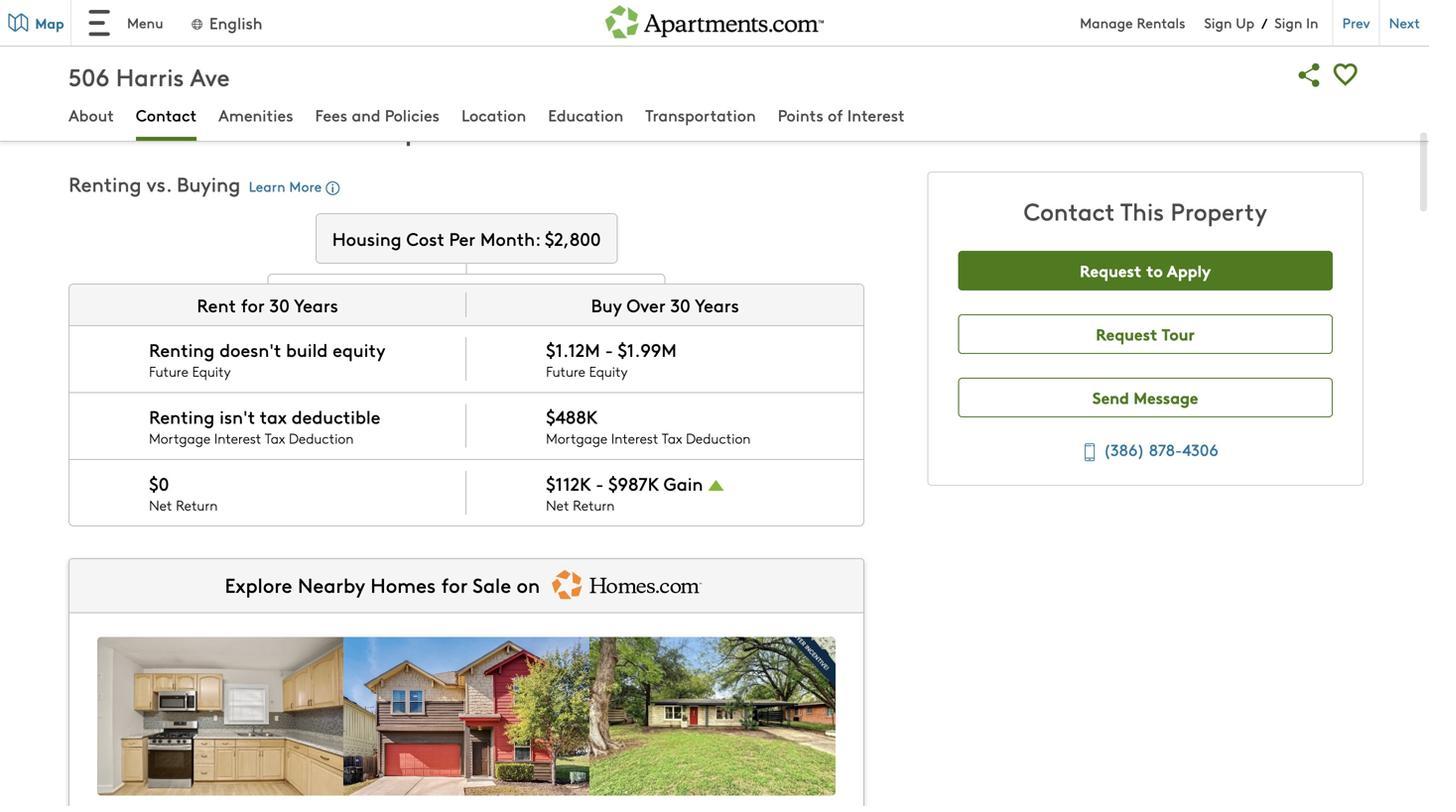 Task type: vqa. For each thing, say whether or not it's contained in the screenshot.


Task type: describe. For each thing, give the bounding box(es) containing it.
vs.
[[147, 170, 171, 198]]

4306
[[1182, 439, 1218, 461]]

deduction inside "$488k mortgage interest tax deduction"
[[686, 429, 751, 448]]

amenities button
[[218, 104, 293, 130]]

english link
[[189, 11, 262, 34]]

$1.99m
[[618, 338, 677, 362]]

map
[[35, 13, 64, 33]]

request tour
[[1096, 323, 1195, 345]]

rentals
[[1137, 13, 1185, 32]]

2 sign from the left
[[1274, 13, 1302, 32]]

878-
[[1149, 439, 1182, 461]]

per
[[449, 226, 475, 251]]

menu button
[[71, 0, 179, 46]]

506 for 506 harris ave
[[69, 60, 109, 93]]

in
[[309, 53, 322, 75]]

doesn't
[[219, 338, 281, 362]]

more
[[289, 177, 322, 196]]

prev
[[1342, 13, 1370, 32]]

send message
[[1093, 386, 1198, 409]]

house
[[205, 53, 247, 75]]

apartments.com logo image
[[605, 0, 824, 38]]

506 harris ave is a house located in
[[69, 53, 326, 75]]

equity inside $1.12m - $1.99m future equity
[[589, 362, 628, 381]]

request to apply
[[1080, 259, 1211, 282]]

manage rentals link
[[1080, 13, 1204, 32]]

english
[[209, 11, 262, 34]]

send message button
[[958, 378, 1333, 418]]

2 net from the left
[[546, 496, 569, 515]]

transportation
[[645, 104, 756, 126]]

$0
[[149, 471, 169, 496]]

learn more
[[249, 177, 322, 196]]

located
[[251, 53, 305, 75]]

506 for 506 harris ave is a house located in
[[69, 53, 96, 75]]

$987k
[[608, 471, 659, 496]]

manage rentals sign up / sign in
[[1080, 13, 1319, 33]]

request tour button
[[958, 315, 1333, 354]]

location
[[461, 104, 526, 126]]

learn more button
[[249, 167, 340, 206]]

net inside '$0 net return'
[[149, 496, 172, 515]]

build
[[286, 338, 328, 362]]

a
[[191, 53, 201, 75]]

education
[[548, 104, 623, 126]]

harris for 506 harris ave is a house located in
[[100, 53, 143, 75]]

rent
[[197, 293, 236, 318]]

/
[[1261, 13, 1268, 33]]

contact for 'contact' button
[[136, 104, 197, 126]]

gain
[[664, 471, 703, 496]]

next
[[1389, 13, 1420, 32]]

fees
[[315, 104, 347, 126]]

interest for $488k
[[611, 429, 658, 448]]

renting for renting doesn't build equity future equity
[[149, 338, 215, 362]]

cost
[[406, 226, 444, 251]]

mortgage inside the renting isn't tax deductible mortgage interest tax deduction
[[149, 429, 211, 448]]

explore nearby homes for sale on
[[225, 571, 545, 599]]

buy
[[591, 293, 622, 318]]

506 harris ave
[[69, 60, 230, 93]]

interest inside the renting isn't tax deductible mortgage interest tax deduction
[[214, 429, 261, 448]]

deduction inside the renting isn't tax deductible mortgage interest tax deduction
[[289, 429, 354, 448]]

request for request tour
[[1096, 323, 1158, 345]]

$0 net return
[[149, 471, 218, 515]]

in
[[1306, 13, 1319, 32]]

and
[[352, 104, 381, 126]]

up
[[1236, 13, 1255, 32]]

sign up link
[[1204, 13, 1255, 32]]

years for buy over 30 years
[[695, 293, 739, 318]]

buy over 30 years
[[591, 293, 739, 318]]

$2,800
[[545, 226, 601, 251]]

this
[[1120, 195, 1164, 227]]

future inside $1.12m - $1.99m future equity
[[546, 362, 585, 381]]

deductible
[[291, 405, 381, 429]]

points of interest
[[778, 104, 905, 126]]

learn
[[249, 177, 285, 196]]

homeownership
[[194, 106, 422, 147]]

discover homeownership
[[69, 106, 422, 147]]

education button
[[548, 104, 623, 130]]

nearby
[[298, 571, 365, 599]]

(386) 878-4306
[[1104, 439, 1218, 461]]

policies
[[385, 104, 440, 126]]

manage
[[1080, 13, 1133, 32]]

tour
[[1162, 323, 1195, 345]]

$488k
[[546, 405, 598, 429]]

on
[[517, 571, 540, 599]]

tax inside the renting isn't tax deductible mortgage interest tax deduction
[[265, 429, 285, 448]]

contact this property
[[1024, 195, 1267, 227]]

tax
[[260, 405, 287, 429]]

$112k - $987k gain
[[546, 471, 708, 496]]

years for rent for 30 years
[[294, 293, 338, 318]]

contact button
[[136, 104, 197, 130]]

message
[[1134, 386, 1198, 409]]



Task type: locate. For each thing, give the bounding box(es) containing it.
years up build on the left top of page
[[294, 293, 338, 318]]

request for request to apply
[[1080, 259, 1142, 282]]

points
[[778, 104, 823, 126]]

interest up '$0 net return'
[[214, 429, 261, 448]]

explore
[[225, 571, 292, 599]]

isn't
[[219, 405, 255, 429]]

1 horizontal spatial return
[[573, 496, 615, 515]]

is
[[177, 53, 187, 75]]

1 net from the left
[[149, 496, 172, 515]]

0 vertical spatial -
[[605, 338, 613, 362]]

1 tax from the left
[[265, 429, 285, 448]]

1 vertical spatial request
[[1096, 323, 1158, 345]]

0 horizontal spatial future
[[149, 362, 188, 381]]

1 horizontal spatial years
[[695, 293, 739, 318]]

ave for 506 harris ave is a house located in
[[146, 53, 172, 75]]

map link
[[0, 0, 71, 46]]

30 right "over" in the left top of the page
[[670, 293, 691, 318]]

years
[[294, 293, 338, 318], [695, 293, 739, 318]]

to
[[1146, 259, 1163, 282]]

interest for points
[[847, 104, 905, 126]]

sign left up
[[1204, 13, 1232, 32]]

0 horizontal spatial tax
[[265, 429, 285, 448]]

1 horizontal spatial ave
[[190, 60, 230, 93]]

for left sale
[[441, 571, 468, 599]]

0 horizontal spatial net
[[149, 496, 172, 515]]

tax inside "$488k mortgage interest tax deduction"
[[662, 429, 682, 448]]

2 mortgage from the left
[[546, 429, 608, 448]]

$112k
[[546, 471, 591, 496]]

$1.12m
[[546, 338, 600, 362]]

1 horizontal spatial sign
[[1274, 13, 1302, 32]]

1 horizontal spatial future
[[546, 362, 585, 381]]

0 vertical spatial request
[[1080, 259, 1142, 282]]

$1.12m - $1.99m future equity
[[546, 338, 677, 381]]

housing
[[332, 226, 402, 251]]

1 horizontal spatial mortgage
[[546, 429, 608, 448]]

contact
[[136, 104, 197, 126], [1024, 195, 1115, 227]]

-
[[605, 338, 613, 362], [596, 471, 604, 496]]

future inside renting doesn't build equity future equity
[[149, 362, 188, 381]]

30
[[269, 293, 290, 318], [670, 293, 691, 318]]

request left tour
[[1096, 323, 1158, 345]]

return
[[176, 496, 218, 515], [573, 496, 615, 515]]

interest right of
[[847, 104, 905, 126]]

renting inside renting doesn't build equity future equity
[[149, 338, 215, 362]]

0 horizontal spatial for
[[241, 293, 265, 318]]

2 30 from the left
[[670, 293, 691, 318]]

1 horizontal spatial tax
[[662, 429, 682, 448]]

2 return from the left
[[573, 496, 615, 515]]

1 vertical spatial contact
[[1024, 195, 1115, 227]]

1 years from the left
[[294, 293, 338, 318]]

ave for 506 harris ave
[[190, 60, 230, 93]]

1 horizontal spatial interest
[[611, 429, 658, 448]]

housing cost per month: $2,800
[[332, 226, 601, 251]]

equity up $488k
[[589, 362, 628, 381]]

1 vertical spatial renting
[[149, 338, 215, 362]]

1 return from the left
[[176, 496, 218, 515]]

of
[[828, 104, 843, 126]]

property
[[1171, 195, 1267, 227]]

homes
[[370, 571, 436, 599]]

fees and policies
[[315, 104, 440, 126]]

renting left isn't
[[149, 405, 215, 429]]

2 horizontal spatial interest
[[847, 104, 905, 126]]

ave right is
[[190, 60, 230, 93]]

2 deduction from the left
[[686, 429, 751, 448]]

1 horizontal spatial deduction
[[686, 429, 751, 448]]

renting doesn't build equity future equity
[[149, 338, 385, 381]]

2 506 from the top
[[69, 60, 109, 93]]

1 506 from the top
[[69, 53, 96, 75]]

0 horizontal spatial mortgage
[[149, 429, 211, 448]]

renting
[[69, 170, 142, 198], [149, 338, 215, 362], [149, 405, 215, 429]]

harris down menu button in the top of the page
[[100, 53, 143, 75]]

0 horizontal spatial deduction
[[289, 429, 354, 448]]

harris
[[100, 53, 143, 75], [116, 60, 184, 93]]

0 horizontal spatial sign
[[1204, 13, 1232, 32]]

request inside button
[[1096, 323, 1158, 345]]

1 horizontal spatial equity
[[589, 362, 628, 381]]

contact left this on the top
[[1024, 195, 1115, 227]]

for right rent
[[241, 293, 265, 318]]

2 tax from the left
[[662, 429, 682, 448]]

request inside 'button'
[[1080, 259, 1142, 282]]

menu
[[127, 13, 163, 32]]

renting down rent
[[149, 338, 215, 362]]

return inside '$0 net return'
[[176, 496, 218, 515]]

30 for for
[[269, 293, 290, 318]]

location button
[[461, 104, 526, 130]]

renting for renting vs. buying
[[69, 170, 142, 198]]

renting for renting isn't tax deductible mortgage interest tax deduction
[[149, 405, 215, 429]]

0 horizontal spatial interest
[[214, 429, 261, 448]]

sign in link
[[1274, 13, 1319, 32]]

(386)
[[1104, 439, 1145, 461]]

ave left is
[[146, 53, 172, 75]]

deduction
[[289, 429, 354, 448], [686, 429, 751, 448]]

0 horizontal spatial ave
[[146, 53, 172, 75]]

amenities
[[218, 104, 293, 126]]

future up $488k
[[546, 362, 585, 381]]

ave
[[146, 53, 172, 75], [190, 60, 230, 93]]

1 horizontal spatial for
[[441, 571, 468, 599]]

net return
[[546, 496, 615, 515]]

506
[[69, 53, 96, 75], [69, 60, 109, 93]]

- for $987k
[[596, 471, 604, 496]]

interest inside "$488k mortgage interest tax deduction"
[[611, 429, 658, 448]]

1 deduction from the left
[[289, 429, 354, 448]]

deduction up gain
[[686, 429, 751, 448]]

2 vertical spatial renting
[[149, 405, 215, 429]]

interest up $987k
[[611, 429, 658, 448]]

1 horizontal spatial -
[[605, 338, 613, 362]]

0 vertical spatial contact
[[136, 104, 197, 126]]

renting isn't tax deductible mortgage interest tax deduction
[[149, 405, 381, 448]]

return down $488k
[[573, 496, 615, 515]]

mortgage inside "$488k mortgage interest tax deduction"
[[546, 429, 608, 448]]

harris for 506 harris ave
[[116, 60, 184, 93]]

0 horizontal spatial 30
[[269, 293, 290, 318]]

mortgage up $0
[[149, 429, 211, 448]]

harris up 'contact' button
[[116, 60, 184, 93]]

request left to at the top
[[1080, 259, 1142, 282]]

equity
[[192, 362, 231, 381], [589, 362, 628, 381]]

renting inside the renting isn't tax deductible mortgage interest tax deduction
[[149, 405, 215, 429]]

1 horizontal spatial contact
[[1024, 195, 1115, 227]]

2 equity from the left
[[589, 362, 628, 381]]

apply
[[1167, 259, 1211, 282]]

0 horizontal spatial return
[[176, 496, 218, 515]]

- right $112k
[[596, 471, 604, 496]]

(386) 878-4306 link
[[1072, 436, 1218, 466]]

send
[[1093, 386, 1129, 409]]

30 up build on the left top of page
[[269, 293, 290, 318]]

30 for over
[[670, 293, 691, 318]]

1 30 from the left
[[269, 293, 290, 318]]

0 vertical spatial for
[[241, 293, 265, 318]]

contact down 506 harris ave on the left of the page
[[136, 104, 197, 126]]

tax
[[265, 429, 285, 448], [662, 429, 682, 448]]

0 horizontal spatial equity
[[192, 362, 231, 381]]

1 sign from the left
[[1204, 13, 1232, 32]]

share listing image
[[1292, 57, 1328, 93]]

mortgage
[[149, 429, 211, 448], [546, 429, 608, 448]]

years right "over" in the left top of the page
[[695, 293, 739, 318]]

0 vertical spatial renting
[[69, 170, 142, 198]]

about button
[[69, 104, 114, 130]]

discover
[[69, 106, 186, 147]]

1 vertical spatial -
[[596, 471, 604, 496]]

points of interest button
[[778, 104, 905, 130]]

about
[[69, 104, 114, 126]]

renting left vs.
[[69, 170, 142, 198]]

rent for 30 years
[[197, 293, 338, 318]]

equity
[[333, 338, 385, 362]]

2 years from the left
[[695, 293, 739, 318]]

1 horizontal spatial net
[[546, 496, 569, 515]]

net
[[149, 496, 172, 515], [546, 496, 569, 515]]

- inside $1.12m - $1.99m future equity
[[605, 338, 613, 362]]

1 vertical spatial for
[[441, 571, 468, 599]]

equity up isn't
[[192, 362, 231, 381]]

- for $1.99m
[[605, 338, 613, 362]]

interest inside button
[[847, 104, 905, 126]]

1 horizontal spatial 30
[[670, 293, 691, 318]]

transportation button
[[645, 104, 756, 130]]

contact for contact this property
[[1024, 195, 1115, 227]]

fees and policies button
[[315, 104, 440, 130]]

tax right isn't
[[265, 429, 285, 448]]

mortgage up $112k
[[546, 429, 608, 448]]

0 horizontal spatial contact
[[136, 104, 197, 126]]

1 mortgage from the left
[[149, 429, 211, 448]]

deduction right tax
[[289, 429, 354, 448]]

over
[[627, 293, 666, 318]]

future left doesn't
[[149, 362, 188, 381]]

for
[[241, 293, 265, 318], [441, 571, 468, 599]]

1 equity from the left
[[192, 362, 231, 381]]

sale
[[473, 571, 511, 599]]

return right $0
[[176, 496, 218, 515]]

0 horizontal spatial -
[[596, 471, 604, 496]]

renting vs. buying
[[69, 170, 240, 198]]

sign left in
[[1274, 13, 1302, 32]]

tax up gain
[[662, 429, 682, 448]]

- right $1.12m
[[605, 338, 613, 362]]

0 horizontal spatial years
[[294, 293, 338, 318]]

request to apply button
[[958, 251, 1333, 291]]

2 future from the left
[[546, 362, 585, 381]]

interest
[[847, 104, 905, 126], [214, 429, 261, 448], [611, 429, 658, 448]]

next link
[[1379, 0, 1429, 46]]

1 future from the left
[[149, 362, 188, 381]]

equity inside renting doesn't build equity future equity
[[192, 362, 231, 381]]



